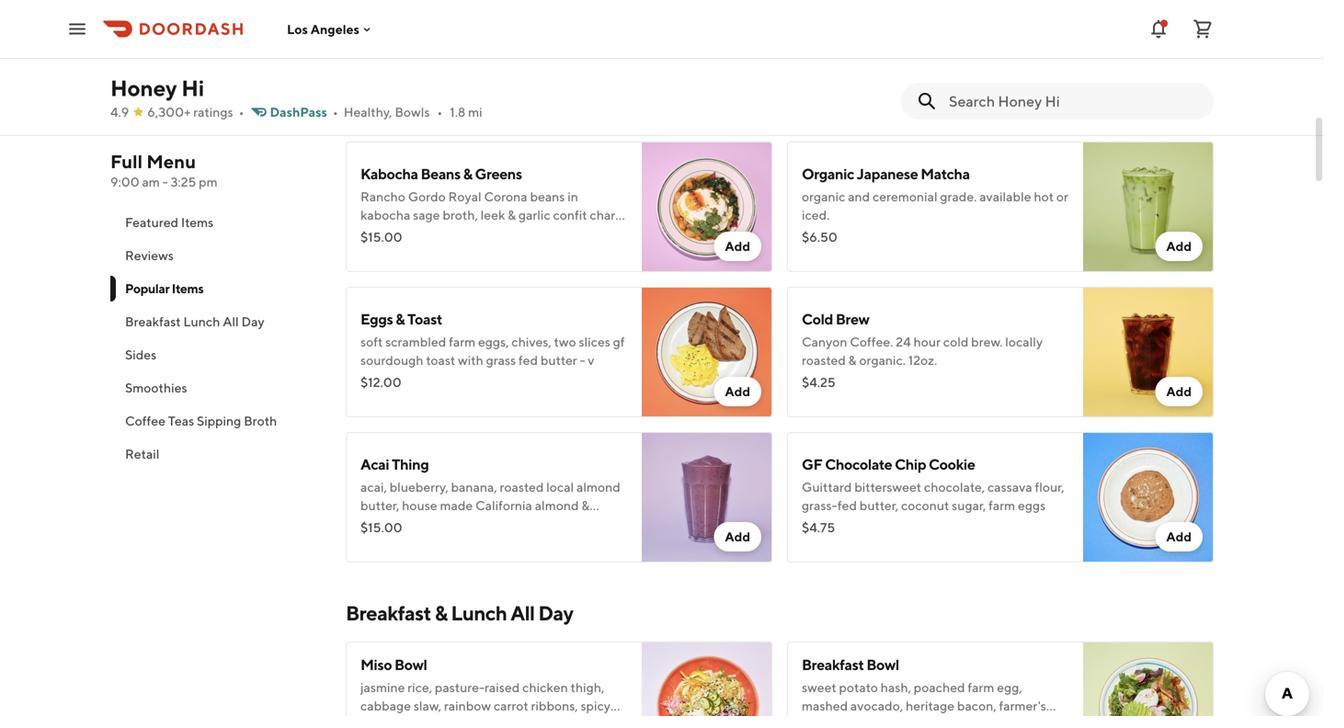 Task type: describe. For each thing, give the bounding box(es) containing it.
bowl for miso
[[395, 656, 427, 674]]

reviews
[[125, 248, 174, 263]]

coffee.
[[850, 334, 894, 350]]

$4.75
[[802, 520, 835, 535]]

broth
[[244, 413, 277, 429]]

vgo
[[577, 244, 599, 259]]

with inside eggs & toast soft scrambled farm eggs, chives, two slices gf sourdough toast with grass fed butter - v $12.00
[[458, 353, 484, 368]]

cinnamon,
[[906, 62, 966, 77]]

slaw,
[[414, 699, 442, 714]]

v
[[588, 353, 595, 368]]

12oz.
[[909, 353, 937, 368]]

thing
[[392, 456, 429, 473]]

up
[[497, 244, 513, 259]]

all inside button
[[223, 314, 239, 329]]

los angeles
[[287, 21, 360, 37]]

egg,
[[997, 680, 1022, 695]]

canyon
[[802, 334, 848, 350]]

smoothies button
[[110, 372, 324, 405]]

beans
[[530, 189, 565, 204]]

beans
[[421, 165, 461, 183]]

bowl for breakfast
[[867, 656, 899, 674]]

heritage
[[906, 699, 955, 714]]

smoothies
[[125, 380, 187, 395]]

farm inside eggs & toast soft scrambled farm eggs, chives, two slices gf sourdough toast with grass fed butter - v $12.00
[[449, 334, 476, 350]]

grass-
[[802, 498, 838, 513]]

coffee
[[125, 413, 166, 429]]

retail
[[125, 447, 160, 462]]

add for kabocha beans & greens
[[725, 239, 751, 254]]

featured
[[125, 215, 179, 230]]

bowls
[[395, 104, 430, 120]]

1 vertical spatial day
[[538, 602, 573, 625]]

mango,
[[938, 44, 981, 59]]

greens
[[475, 165, 522, 183]]

community bowl
[[361, 11, 473, 28]]

butter, inside gf chocolate chip cookie guittard bittersweet chocolate, cassava flour, grass-fed butter, coconut sugar, farm eggs $4.75
[[860, 498, 899, 513]]

oil
[[578, 226, 592, 241]]

slices
[[579, 334, 611, 350]]

featured items
[[125, 215, 214, 230]]

chard,
[[590, 207, 626, 223]]

brew
[[836, 310, 870, 328]]

teas
[[168, 413, 194, 429]]

eggs
[[1018, 498, 1046, 513]]

dashpass
[[270, 104, 327, 120]]

in
[[568, 189, 578, 204]]

cold
[[802, 310, 833, 328]]

house inside kabocha beans & greens rancho gordo royal corona beans in kabocha sage broth, leek & garlic confit chard, house made tomatillo zhoug, cilantro oil topped with sunny side up farm egg - vgo
[[361, 226, 396, 241]]

chocolate
[[825, 456, 892, 473]]

add button for kabocha beans & greens
[[714, 232, 762, 261]]

items for featured items
[[181, 215, 214, 230]]

retail button
[[110, 438, 324, 471]]

& inside acai thing acai, blueberry, banana, roasted local almond butter, house made california almond & pumpkin seed milk
[[582, 498, 590, 513]]

acai,
[[361, 480, 387, 495]]

gordo
[[408, 189, 446, 204]]

eggs
[[361, 310, 393, 328]]

banana, for thing
[[451, 480, 497, 495]]

9:00
[[110, 174, 139, 189]]

toast
[[426, 353, 456, 368]]

local
[[546, 480, 574, 495]]

community bowl image
[[642, 0, 773, 127]]

pm
[[199, 174, 218, 189]]

& inside eggs & toast soft scrambled farm eggs, chives, two slices gf sourdough toast with grass fed butter - v $12.00
[[396, 310, 405, 328]]

toast
[[407, 310, 442, 328]]

items for popular items
[[172, 281, 204, 296]]

acai thing acai, blueberry, banana, roasted local almond butter, house made california almond & pumpkin seed milk
[[361, 456, 621, 532]]

butter
[[541, 353, 577, 368]]

bittersweet
[[855, 480, 922, 495]]

made inside acai thing acai, blueberry, banana, roasted local almond butter, house made california almond & pumpkin seed milk
[[440, 498, 473, 513]]

farm inside kabocha beans & greens rancho gordo royal corona beans in kabocha sage broth, leek & garlic confit chard, house made tomatillo zhoug, cilantro oil topped with sunny side up farm egg - vgo
[[515, 244, 542, 259]]

$15.00 for acai
[[361, 520, 402, 535]]

healthy,
[[344, 104, 392, 120]]

hour
[[914, 334, 941, 350]]

& inside kale, spinach, avocado, mango, banana, chlorophyll, mint, cinnamon, house made california almond & pumpkin seed milk
[[908, 80, 916, 96]]

made inside kabocha beans & greens rancho gordo royal corona beans in kabocha sage broth, leek & garlic confit chard, house made tomatillo zhoug, cilantro oil topped with sunny side up farm egg - vgo
[[399, 226, 431, 241]]

hash,
[[881, 680, 911, 695]]

available
[[980, 189, 1032, 204]]

acai thing image
[[642, 432, 773, 563]]

organic
[[802, 165, 854, 183]]

farm inside gf chocolate chip cookie guittard bittersweet chocolate, cassava flour, grass-fed butter, coconut sugar, farm eggs $4.75
[[989, 498, 1016, 513]]

house inside kale, spinach, avocado, mango, banana, chlorophyll, mint, cinnamon, house made california almond & pumpkin seed milk
[[969, 62, 1004, 77]]

kabocha
[[361, 207, 410, 223]]

most
[[379, 97, 408, 112]]

california inside kale, spinach, avocado, mango, banana, chlorophyll, mint, cinnamon, house made california almond & pumpkin seed milk
[[802, 80, 859, 96]]

avocado, inside breakfast bowl sweet potato hash, poached farm egg, mashed avocado, heritage bacon, farmer'
[[851, 699, 903, 714]]

honey hi
[[110, 75, 204, 101]]

miso bowl image
[[642, 642, 773, 716]]

- inside full menu 9:00 am - 3:25 pm
[[162, 174, 168, 189]]

coconut
[[901, 498, 950, 513]]

add for acai thing
[[725, 529, 751, 544]]

potato
[[839, 680, 878, 695]]

Item Search search field
[[949, 91, 1199, 111]]

chives,
[[512, 334, 552, 350]]

seed inside kale, spinach, avocado, mango, banana, chlorophyll, mint, cinnamon, house made california almond & pumpkin seed milk
[[973, 80, 1001, 96]]

butter, inside acai thing acai, blueberry, banana, roasted local almond butter, house made california almond & pumpkin seed milk
[[361, 498, 399, 513]]

breakfast bowl sweet potato hash, poached farm egg, mashed avocado, heritage bacon, farmer'
[[802, 656, 1065, 716]]

$4.25
[[802, 375, 836, 390]]

ribbons,
[[531, 699, 578, 714]]

add for organic japanese matcha
[[1167, 239, 1192, 254]]

broth,
[[443, 207, 478, 223]]

sides button
[[110, 338, 324, 372]]

grass
[[486, 353, 516, 368]]

healthy, bowls • 1.8 mi
[[344, 104, 483, 120]]

roasted inside acai thing acai, blueberry, banana, roasted local almond butter, house made california almond & pumpkin seed milk
[[500, 480, 544, 495]]

carrot
[[494, 699, 529, 714]]

- inside kabocha beans & greens rancho gordo royal corona beans in kabocha sage broth, leek & garlic confit chard, house made tomatillo zhoug, cilantro oil topped with sunny side up farm egg - vgo
[[569, 244, 575, 259]]

milk inside kale, spinach, avocado, mango, banana, chlorophyll, mint, cinnamon, house made california almond & pumpkin seed milk
[[1003, 80, 1028, 96]]

kabocha
[[361, 165, 418, 183]]

chocolate,
[[924, 480, 985, 495]]

eggs & toast soft scrambled farm eggs, chives, two slices gf sourdough toast with grass fed butter - v $12.00
[[361, 310, 625, 390]]

1 horizontal spatial all
[[511, 602, 535, 625]]

menu
[[146, 151, 196, 172]]

gf
[[802, 456, 823, 473]]

california inside acai thing acai, blueberry, banana, roasted local almond butter, house made california almond & pumpkin seed milk
[[476, 498, 532, 513]]

add for cold brew
[[1167, 384, 1192, 399]]

add for gf chocolate chip cookie
[[1167, 529, 1192, 544]]

roasted inside cold brew canyon coffee. 24 hour cold brew. locally roasted & organic. 12oz. $4.25
[[802, 353, 846, 368]]

kale, spinach, avocado, mango, banana, chlorophyll, mint, cinnamon, house made california almond & pumpkin seed milk
[[802, 44, 1040, 96]]

add button for eggs & toast
[[714, 377, 762, 407]]

breakfast lunch all day
[[125, 314, 265, 329]]

add button for acai thing
[[714, 522, 762, 552]]



Task type: locate. For each thing, give the bounding box(es) containing it.
mi
[[468, 104, 483, 120]]

0 vertical spatial made
[[1007, 62, 1040, 77]]

cassava
[[988, 480, 1033, 495]]

bowl inside breakfast bowl sweet potato hash, poached farm egg, mashed avocado, heritage bacon, farmer'
[[867, 656, 899, 674]]

lunch up sides button
[[183, 314, 220, 329]]

with inside kabocha beans & greens rancho gordo royal corona beans in kabocha sage broth, leek & garlic confit chard, house made tomatillo zhoug, cilantro oil topped with sunny side up farm egg - vgo
[[406, 244, 431, 259]]

tomatillo
[[434, 226, 486, 241]]

0 horizontal spatial butter,
[[361, 498, 399, 513]]

chlorophyll,
[[802, 62, 871, 77]]

thigh,
[[571, 680, 605, 695]]

breakfast inside button
[[125, 314, 181, 329]]

breakfast
[[125, 314, 181, 329], [346, 602, 431, 625], [802, 656, 864, 674]]

house up topped
[[361, 226, 396, 241]]

• for 6,300+ ratings •
[[239, 104, 244, 120]]

0 vertical spatial $15.00
[[361, 229, 402, 245]]

pasture-
[[435, 680, 485, 695]]

items up reviews button
[[181, 215, 214, 230]]

0 horizontal spatial milk
[[445, 516, 470, 532]]

made up item search search field
[[1007, 62, 1040, 77]]

house
[[969, 62, 1004, 77], [361, 226, 396, 241], [402, 498, 437, 513]]

house inside acai thing acai, blueberry, banana, roasted local almond butter, house made california almond & pumpkin seed milk
[[402, 498, 437, 513]]

corona
[[484, 189, 528, 204]]

0 horizontal spatial -
[[162, 174, 168, 189]]

• for healthy, bowls • 1.8 mi
[[437, 104, 443, 120]]

0 vertical spatial breakfast
[[125, 314, 181, 329]]

butter,
[[361, 498, 399, 513], [860, 498, 899, 513]]

0 horizontal spatial roasted
[[500, 480, 544, 495]]

banana, inside acai thing acai, blueberry, banana, roasted local almond butter, house made california almond & pumpkin seed milk
[[451, 480, 497, 495]]

1 vertical spatial banana,
[[451, 480, 497, 495]]

banana, right 'blueberry,'
[[451, 480, 497, 495]]

-
[[162, 174, 168, 189], [569, 244, 575, 259], [580, 353, 585, 368]]

1 horizontal spatial made
[[440, 498, 473, 513]]

0 vertical spatial with
[[406, 244, 431, 259]]

almond down mint, at the right top
[[862, 80, 905, 96]]

breakfast for breakfast lunch all day
[[125, 314, 181, 329]]

sunny
[[434, 244, 468, 259]]

california
[[802, 80, 859, 96], [476, 498, 532, 513]]

0 vertical spatial items
[[181, 215, 214, 230]]

made down 'blueberry,'
[[440, 498, 473, 513]]

1 horizontal spatial house
[[402, 498, 437, 513]]

bowl for community
[[440, 11, 473, 28]]

6,300+
[[147, 104, 191, 120]]

house down 'blueberry,'
[[402, 498, 437, 513]]

$15.00
[[361, 229, 402, 245], [361, 520, 402, 535]]

fed down guittard
[[838, 498, 857, 513]]

popular items
[[125, 281, 204, 296]]

1 vertical spatial fed
[[838, 498, 857, 513]]

all up 'raised'
[[511, 602, 535, 625]]

spinach,
[[832, 44, 880, 59]]

1 horizontal spatial california
[[802, 80, 859, 96]]

0 vertical spatial roasted
[[802, 353, 846, 368]]

pumpkin down the cinnamon, on the right top of the page
[[919, 80, 970, 96]]

1 vertical spatial lunch
[[451, 602, 507, 625]]

notification bell image
[[1148, 18, 1170, 40]]

avocado, up mint, at the right top
[[883, 44, 935, 59]]

1 horizontal spatial •
[[333, 104, 338, 120]]

1 vertical spatial items
[[172, 281, 204, 296]]

2 horizontal spatial breakfast
[[802, 656, 864, 674]]

$15.00 down the kabocha
[[361, 229, 402, 245]]

0 horizontal spatial made
[[399, 226, 431, 241]]

3 • from the left
[[437, 104, 443, 120]]

almond down local
[[535, 498, 579, 513]]

0 vertical spatial fed
[[519, 353, 538, 368]]

day up sides button
[[241, 314, 265, 329]]

farm up bacon,
[[968, 680, 995, 695]]

0 vertical spatial house
[[969, 62, 1004, 77]]

avocado, inside kale, spinach, avocado, mango, banana, chlorophyll, mint, cinnamon, house made california almond & pumpkin seed milk
[[883, 44, 935, 59]]

eggs & toast image
[[642, 287, 773, 418]]

guittard
[[802, 480, 852, 495]]

all up sides button
[[223, 314, 239, 329]]

add button for cold brew
[[1156, 377, 1203, 407]]

all
[[223, 314, 239, 329], [511, 602, 535, 625]]

cabbage
[[361, 699, 411, 714]]

2 horizontal spatial •
[[437, 104, 443, 120]]

1 vertical spatial made
[[399, 226, 431, 241]]

royal
[[448, 189, 482, 204]]

am
[[142, 174, 160, 189]]

1 vertical spatial roasted
[[500, 480, 544, 495]]

ratings
[[193, 104, 233, 120]]

milk inside acai thing acai, blueberry, banana, roasted local almond butter, house made california almond & pumpkin seed milk
[[445, 516, 470, 532]]

#3
[[361, 97, 377, 112]]

kale,
[[802, 44, 829, 59]]

add
[[725, 239, 751, 254], [1167, 239, 1192, 254], [725, 384, 751, 399], [1167, 384, 1192, 399], [725, 529, 751, 544], [1167, 529, 1192, 544]]

1 vertical spatial breakfast
[[346, 602, 431, 625]]

$15.00 down acai,
[[361, 520, 402, 535]]

made down sage
[[399, 226, 431, 241]]

confit
[[553, 207, 587, 223]]

0 horizontal spatial all
[[223, 314, 239, 329]]

1 vertical spatial $15.00
[[361, 520, 402, 535]]

1 vertical spatial pumpkin
[[361, 516, 412, 532]]

fed inside gf chocolate chip cookie guittard bittersweet chocolate, cassava flour, grass-fed butter, coconut sugar, farm eggs $4.75
[[838, 498, 857, 513]]

2 • from the left
[[333, 104, 338, 120]]

0 vertical spatial day
[[241, 314, 265, 329]]

$15.00 for kabocha
[[361, 229, 402, 245]]

1 $15.00 from the top
[[361, 229, 402, 245]]

fed down 'chives,'
[[519, 353, 538, 368]]

2 vertical spatial breakfast
[[802, 656, 864, 674]]

coffee teas sipping broth
[[125, 413, 277, 429]]

acai
[[361, 456, 389, 473]]

eggs,
[[478, 334, 509, 350]]

japanese
[[857, 165, 918, 183]]

farm inside breakfast bowl sweet potato hash, poached farm egg, mashed avocado, heritage bacon, farmer'
[[968, 680, 995, 695]]

0 horizontal spatial banana,
[[451, 480, 497, 495]]

1 vertical spatial house
[[361, 226, 396, 241]]

0 items, open order cart image
[[1192, 18, 1214, 40]]

rice,
[[408, 680, 432, 695]]

add button
[[714, 232, 762, 261], [1156, 232, 1203, 261], [714, 377, 762, 407], [1156, 377, 1203, 407], [714, 522, 762, 552], [1156, 522, 1203, 552]]

• left 1.8
[[437, 104, 443, 120]]

roasted
[[802, 353, 846, 368], [500, 480, 544, 495]]

add for eggs & toast
[[725, 384, 751, 399]]

0 horizontal spatial seed
[[415, 516, 443, 532]]

rancho
[[361, 189, 406, 204]]

0 horizontal spatial with
[[406, 244, 431, 259]]

or
[[1057, 189, 1069, 204]]

0 vertical spatial seed
[[973, 80, 1001, 96]]

community
[[361, 11, 438, 28]]

brew.
[[971, 334, 1003, 350]]

miso bowl jasmine rice, pasture-raised chicken thigh, cabbage slaw, rainbow carrot ribbons, spic
[[361, 656, 619, 716]]

avocado, down potato
[[851, 699, 903, 714]]

two
[[554, 334, 576, 350]]

- left 'vgo'
[[569, 244, 575, 259]]

cold brew image
[[1083, 287, 1214, 418]]

house down mango,
[[969, 62, 1004, 77]]

cold
[[943, 334, 969, 350]]

poached
[[914, 680, 965, 695]]

made inside kale, spinach, avocado, mango, banana, chlorophyll, mint, cinnamon, house made california almond & pumpkin seed milk
[[1007, 62, 1040, 77]]

2 vertical spatial made
[[440, 498, 473, 513]]

0 vertical spatial all
[[223, 314, 239, 329]]

sides
[[125, 347, 157, 362]]

pumpkin inside kale, spinach, avocado, mango, banana, chlorophyll, mint, cinnamon, house made california almond & pumpkin seed milk
[[919, 80, 970, 96]]

day up chicken
[[538, 602, 573, 625]]

gf
[[613, 334, 625, 350]]

farm down cassava
[[989, 498, 1016, 513]]

cold brew canyon coffee. 24 hour cold brew. locally roasted & organic. 12oz. $4.25
[[802, 310, 1043, 390]]

sweet
[[802, 680, 837, 695]]

with left 'sunny'
[[406, 244, 431, 259]]

0 horizontal spatial day
[[241, 314, 265, 329]]

items up breakfast lunch all day
[[172, 281, 204, 296]]

leek
[[481, 207, 505, 223]]

iced.
[[802, 207, 830, 223]]

• right the "ratings"
[[239, 104, 244, 120]]

sugar,
[[952, 498, 986, 513]]

1 horizontal spatial milk
[[1003, 80, 1028, 96]]

- inside eggs & toast soft scrambled farm eggs, chives, two slices gf sourdough toast with grass fed butter - v $12.00
[[580, 353, 585, 368]]

roasted left local
[[500, 480, 544, 495]]

banana, right mango,
[[984, 44, 1030, 59]]

2 butter, from the left
[[860, 498, 899, 513]]

cilantro
[[531, 226, 575, 241]]

2 vertical spatial house
[[402, 498, 437, 513]]

0 horizontal spatial bowl
[[395, 656, 427, 674]]

1 vertical spatial all
[[511, 602, 535, 625]]

day inside button
[[241, 314, 265, 329]]

1 • from the left
[[239, 104, 244, 120]]

1 horizontal spatial banana,
[[984, 44, 1030, 59]]

banana, for spinach,
[[984, 44, 1030, 59]]

farm right up
[[515, 244, 542, 259]]

garlic
[[519, 207, 551, 223]]

butter, down acai,
[[361, 498, 399, 513]]

1 vertical spatial almond
[[577, 480, 621, 495]]

bowl up rice, at the left bottom of page
[[395, 656, 427, 674]]

1 horizontal spatial seed
[[973, 80, 1001, 96]]

0 vertical spatial milk
[[1003, 80, 1028, 96]]

items inside button
[[181, 215, 214, 230]]

1 horizontal spatial butter,
[[860, 498, 899, 513]]

breakfast down popular
[[125, 314, 181, 329]]

2 horizontal spatial -
[[580, 353, 585, 368]]

hot
[[1034, 189, 1054, 204]]

blueberry,
[[390, 480, 449, 495]]

almond
[[862, 80, 905, 96], [577, 480, 621, 495], [535, 498, 579, 513]]

add button for gf chocolate chip cookie
[[1156, 522, 1203, 552]]

almond right local
[[577, 480, 621, 495]]

organic japanese matcha image
[[1083, 142, 1214, 272]]

1 vertical spatial with
[[458, 353, 484, 368]]

bowl right community
[[440, 11, 473, 28]]

seed down 'blueberry,'
[[415, 516, 443, 532]]

0 vertical spatial banana,
[[984, 44, 1030, 59]]

1 horizontal spatial bowl
[[440, 11, 473, 28]]

2 $15.00 from the top
[[361, 520, 402, 535]]

zhoug,
[[489, 226, 528, 241]]

add button for organic japanese matcha
[[1156, 232, 1203, 261]]

hi
[[181, 75, 204, 101]]

0 horizontal spatial house
[[361, 226, 396, 241]]

0 vertical spatial -
[[162, 174, 168, 189]]

organic japanese matcha organic and ceremonial grade. available hot or iced. $6.50
[[802, 165, 1069, 245]]

breakfast bowl image
[[1083, 642, 1214, 716]]

dashpass •
[[270, 104, 338, 120]]

0 vertical spatial almond
[[862, 80, 905, 96]]

bowl inside miso bowl jasmine rice, pasture-raised chicken thigh, cabbage slaw, rainbow carrot ribbons, spic
[[395, 656, 427, 674]]

side
[[471, 244, 495, 259]]

1 vertical spatial avocado,
[[851, 699, 903, 714]]

breakfast lunch all day button
[[110, 305, 324, 338]]

1 horizontal spatial fed
[[838, 498, 857, 513]]

items
[[181, 215, 214, 230], [172, 281, 204, 296]]

2 vertical spatial -
[[580, 353, 585, 368]]

1 vertical spatial milk
[[445, 516, 470, 532]]

0 horizontal spatial fed
[[519, 353, 538, 368]]

gf chocolate chip cookie image
[[1083, 432, 1214, 563]]

0 horizontal spatial california
[[476, 498, 532, 513]]

0 horizontal spatial •
[[239, 104, 244, 120]]

with down eggs,
[[458, 353, 484, 368]]

no fomo image
[[1083, 0, 1214, 127]]

liked
[[411, 97, 442, 112]]

1 butter, from the left
[[361, 498, 399, 513]]

breakfast up miso
[[346, 602, 431, 625]]

• left healthy,
[[333, 104, 338, 120]]

angeles
[[311, 21, 360, 37]]

1 horizontal spatial breakfast
[[346, 602, 431, 625]]

lunch inside button
[[183, 314, 220, 329]]

1 horizontal spatial pumpkin
[[919, 80, 970, 96]]

0 vertical spatial avocado,
[[883, 44, 935, 59]]

los
[[287, 21, 308, 37]]

made
[[1007, 62, 1040, 77], [399, 226, 431, 241], [440, 498, 473, 513]]

seed down mango,
[[973, 80, 1001, 96]]

& inside cold brew canyon coffee. 24 hour cold brew. locally roasted & organic. 12oz. $4.25
[[849, 353, 857, 368]]

lunch up miso bowl jasmine rice, pasture-raised chicken thigh, cabbage slaw, rainbow carrot ribbons, spic
[[451, 602, 507, 625]]

0 vertical spatial california
[[802, 80, 859, 96]]

- left the v
[[580, 353, 585, 368]]

farm up toast
[[449, 334, 476, 350]]

breakfast inside breakfast bowl sweet potato hash, poached farm egg, mashed avocado, heritage bacon, farmer'
[[802, 656, 864, 674]]

egg
[[545, 244, 567, 259]]

fed inside eggs & toast soft scrambled farm eggs, chives, two slices gf sourdough toast with grass fed butter - v $12.00
[[519, 353, 538, 368]]

banana, inside kale, spinach, avocado, mango, banana, chlorophyll, mint, cinnamon, house made california almond & pumpkin seed milk
[[984, 44, 1030, 59]]

breakfast up sweet
[[802, 656, 864, 674]]

kabocha beans & greens image
[[642, 142, 773, 272]]

0 vertical spatial lunch
[[183, 314, 220, 329]]

pumpkin inside acai thing acai, blueberry, banana, roasted local almond butter, house made california almond & pumpkin seed milk
[[361, 516, 412, 532]]

butter, down bittersweet
[[860, 498, 899, 513]]

pumpkin down acai,
[[361, 516, 412, 532]]

2 horizontal spatial made
[[1007, 62, 1040, 77]]

1 vertical spatial california
[[476, 498, 532, 513]]

1 vertical spatial -
[[569, 244, 575, 259]]

- right the am
[[162, 174, 168, 189]]

1 horizontal spatial day
[[538, 602, 573, 625]]

bacon,
[[957, 699, 997, 714]]

0 vertical spatial pumpkin
[[919, 80, 970, 96]]

2 vertical spatial almond
[[535, 498, 579, 513]]

sipping
[[197, 413, 241, 429]]

almond inside kale, spinach, avocado, mango, banana, chlorophyll, mint, cinnamon, house made california almond & pumpkin seed milk
[[862, 80, 905, 96]]

1 horizontal spatial -
[[569, 244, 575, 259]]

1 vertical spatial seed
[[415, 516, 443, 532]]

roasted down canyon at the top right of the page
[[802, 353, 846, 368]]

1 horizontal spatial roasted
[[802, 353, 846, 368]]

1 horizontal spatial lunch
[[451, 602, 507, 625]]

open menu image
[[66, 18, 88, 40]]

6,300+ ratings •
[[147, 104, 244, 120]]

0 horizontal spatial pumpkin
[[361, 516, 412, 532]]

breakfast for breakfast & lunch all day
[[346, 602, 431, 625]]

2 horizontal spatial bowl
[[867, 656, 899, 674]]

2 horizontal spatial house
[[969, 62, 1004, 77]]

los angeles button
[[287, 21, 374, 37]]

1 horizontal spatial with
[[458, 353, 484, 368]]

0 horizontal spatial lunch
[[183, 314, 220, 329]]

seed inside acai thing acai, blueberry, banana, roasted local almond butter, house made california almond & pumpkin seed milk
[[415, 516, 443, 532]]

0 horizontal spatial breakfast
[[125, 314, 181, 329]]

popular
[[125, 281, 169, 296]]

bowl up hash,
[[867, 656, 899, 674]]



Task type: vqa. For each thing, say whether or not it's contained in the screenshot.
4.9
yes



